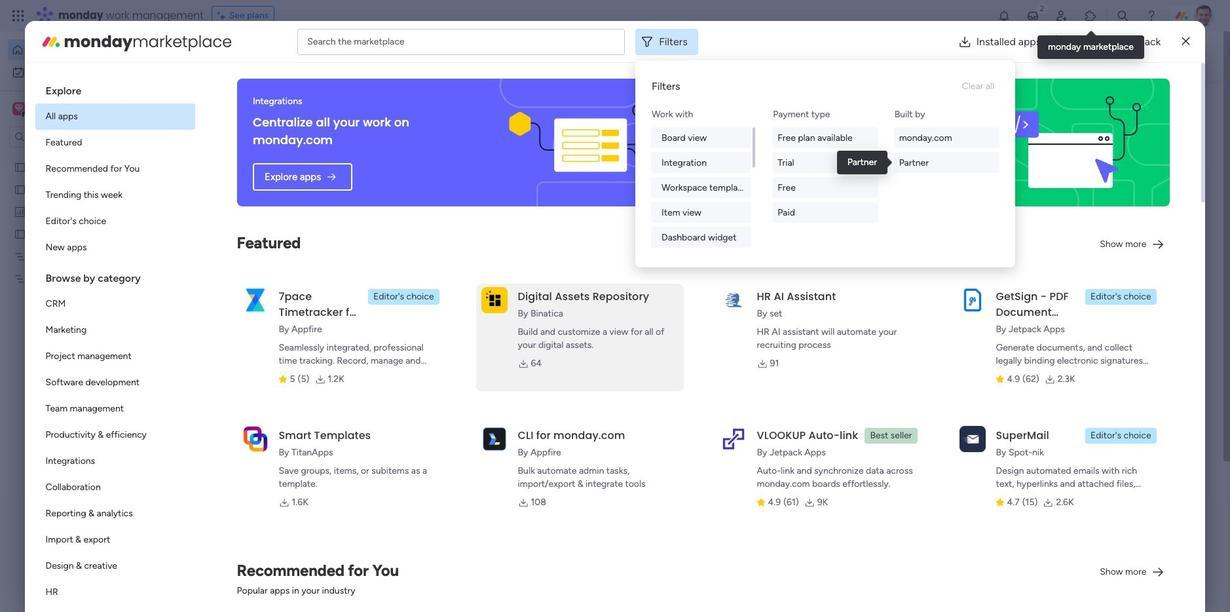 Task type: vqa. For each thing, say whether or not it's contained in the screenshot.
leftmost ADD TO FAVORITES "icon"
no



Task type: describe. For each thing, give the bounding box(es) containing it.
v2 bolt switch image
[[1088, 49, 1096, 63]]

1 check circle image from the top
[[995, 123, 1003, 133]]

monday marketplace image
[[1085, 9, 1098, 22]]

0 horizontal spatial public dashboard image
[[14, 205, 26, 218]]

invite members image
[[1056, 9, 1069, 22]]

Search in workspace field
[[28, 129, 109, 145]]

add to favorites image
[[676, 240, 689, 253]]

templates image image
[[987, 264, 1160, 354]]

2 check circle image from the top
[[995, 140, 1003, 150]]

1 public board image from the top
[[14, 161, 26, 173]]

update feed image
[[1027, 9, 1040, 22]]

help image
[[1146, 9, 1159, 22]]

2 public board image from the top
[[14, 183, 26, 195]]

2 workspace image from the left
[[15, 102, 23, 116]]

component image
[[721, 260, 733, 272]]

getting started element
[[975, 478, 1172, 530]]

quick search results list box
[[242, 123, 944, 457]]

1 heading from the top
[[35, 73, 195, 104]]



Task type: locate. For each thing, give the bounding box(es) containing it.
1 horizontal spatial banner logo image
[[985, 79, 1155, 206]]

select product image
[[12, 9, 25, 22]]

0 vertical spatial heading
[[35, 73, 195, 104]]

list box
[[35, 73, 195, 612], [0, 153, 167, 466]]

terry turtle image
[[1194, 5, 1215, 26], [273, 587, 299, 612]]

circle o image
[[995, 156, 1003, 166]]

1 vertical spatial terry turtle image
[[273, 587, 299, 612]]

0 vertical spatial terry turtle image
[[1194, 5, 1215, 26]]

see plans image
[[217, 9, 229, 23]]

0 vertical spatial check circle image
[[995, 123, 1003, 133]]

notifications image
[[998, 9, 1011, 22]]

2 banner logo image from the left
[[985, 79, 1155, 206]]

close recently visited image
[[242, 107, 258, 123]]

search everything image
[[1117, 9, 1130, 22]]

1 horizontal spatial dapulse x slim image
[[1182, 34, 1190, 49]]

check circle image
[[995, 123, 1003, 133], [995, 140, 1003, 150]]

heading
[[35, 73, 195, 104], [35, 261, 195, 291]]

0 horizontal spatial public board image
[[14, 227, 26, 240]]

0 horizontal spatial terry turtle image
[[273, 587, 299, 612]]

0 vertical spatial public board image
[[14, 161, 26, 173]]

1 vertical spatial heading
[[35, 261, 195, 291]]

public board image
[[14, 161, 26, 173], [14, 183, 26, 195]]

workspace image
[[12, 102, 26, 116], [15, 102, 23, 116]]

monday marketplace image
[[40, 31, 61, 52]]

component image
[[258, 420, 270, 432]]

option
[[8, 39, 159, 60], [8, 62, 159, 83], [35, 104, 195, 130], [35, 130, 195, 156], [0, 155, 167, 158], [35, 156, 195, 182], [35, 182, 195, 208], [35, 208, 195, 235], [35, 235, 195, 261], [35, 291, 195, 317], [35, 317, 195, 343], [35, 343, 195, 370], [35, 370, 195, 396], [35, 396, 195, 422], [35, 422, 195, 448], [35, 448, 195, 474], [35, 474, 195, 501], [35, 501, 195, 527], [35, 527, 195, 553], [35, 553, 195, 579], [35, 579, 195, 606]]

1 banner logo image from the left
[[507, 79, 678, 206]]

0 horizontal spatial dapulse x slim image
[[1152, 95, 1168, 111]]

1 horizontal spatial terry turtle image
[[1194, 5, 1215, 26]]

1 vertical spatial check circle image
[[995, 140, 1003, 150]]

1 horizontal spatial public dashboard image
[[721, 239, 735, 254]]

1 vertical spatial public board image
[[14, 183, 26, 195]]

public dashboard image inside quick search results list box
[[721, 239, 735, 254]]

public board image
[[14, 227, 26, 240], [258, 239, 273, 254]]

0 vertical spatial dapulse x slim image
[[1182, 34, 1190, 49]]

2 image
[[1037, 1, 1049, 15]]

workspace selection element
[[12, 101, 109, 118]]

0 horizontal spatial banner logo image
[[507, 79, 678, 206]]

circle o image
[[995, 173, 1003, 183]]

1 workspace image from the left
[[12, 102, 26, 116]]

1 vertical spatial dapulse x slim image
[[1152, 95, 1168, 111]]

dapulse x slim image
[[1182, 34, 1190, 49], [1152, 95, 1168, 111]]

app logo image
[[242, 287, 268, 313], [481, 287, 508, 313], [721, 287, 747, 313], [960, 287, 986, 313], [242, 426, 268, 452], [481, 426, 508, 452], [721, 426, 747, 452], [960, 426, 986, 452]]

public dashboard image
[[14, 205, 26, 218], [721, 239, 735, 254]]

banner logo image
[[507, 79, 678, 206], [985, 79, 1155, 206]]

1 horizontal spatial public board image
[[258, 239, 273, 254]]

0 vertical spatial public dashboard image
[[14, 205, 26, 218]]

v2 user feedback image
[[986, 49, 996, 63]]

1 vertical spatial public dashboard image
[[721, 239, 735, 254]]

2 heading from the top
[[35, 261, 195, 291]]



